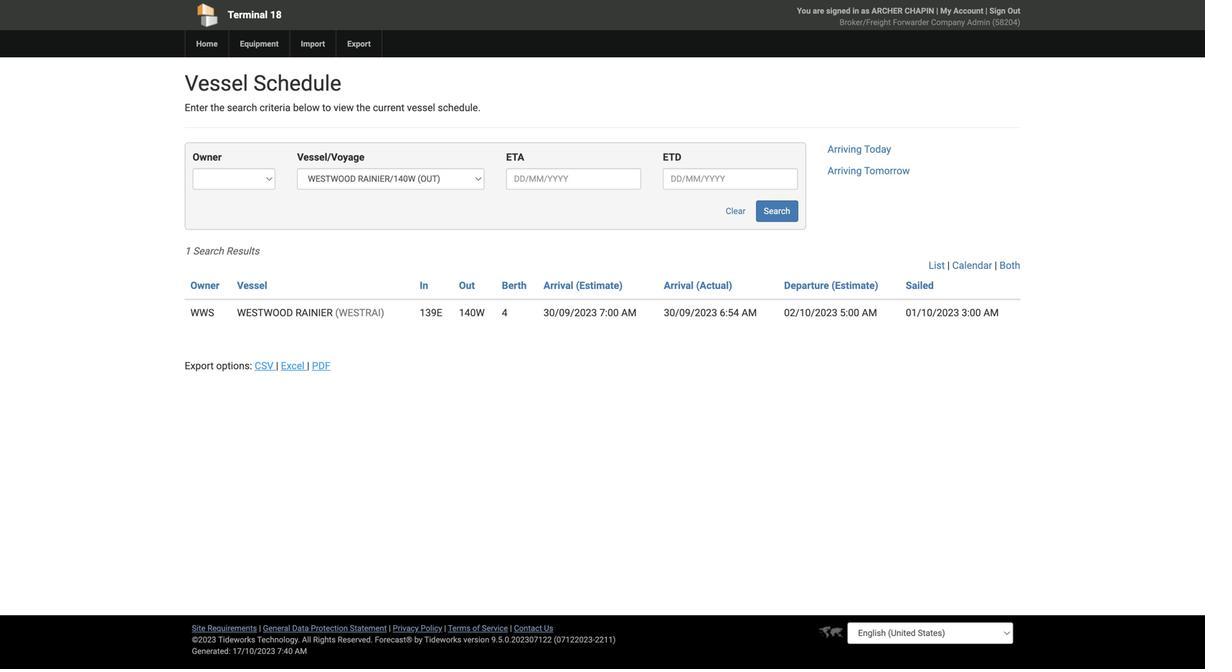 Task type: vqa. For each thing, say whether or not it's contained in the screenshot.
Import LINK
yes



Task type: describe. For each thing, give the bounding box(es) containing it.
(estimate) for arrival (estimate)
[[576, 280, 623, 292]]

version
[[464, 636, 490, 645]]

30/09/2023 for 30/09/2023 7:00 am
[[544, 307, 597, 319]]

arrival (actual) link
[[664, 280, 733, 292]]

list
[[929, 260, 945, 272]]

am for 30/09/2023 6:54 am
[[742, 307, 757, 319]]

tideworks
[[425, 636, 462, 645]]

export options: csv | excel | pdf
[[185, 360, 331, 372]]

3:00
[[962, 307, 982, 319]]

company
[[932, 18, 966, 27]]

in
[[853, 6, 860, 15]]

criteria
[[260, 102, 291, 114]]

reserved.
[[338, 636, 373, 645]]

account
[[954, 6, 984, 15]]

| right csv
[[276, 360, 279, 372]]

(58204)
[[993, 18, 1021, 27]]

in
[[420, 280, 428, 292]]

departure (estimate) link
[[785, 280, 879, 292]]

forwarder
[[893, 18, 930, 27]]

2211)
[[595, 636, 616, 645]]

1
[[185, 245, 190, 257]]

export for export
[[347, 39, 371, 48]]

vessel for vessel schedule enter the search criteria below to view the current vessel schedule.
[[185, 71, 248, 96]]

owner link
[[191, 280, 220, 292]]

arriving tomorrow link
[[828, 165, 910, 177]]

| left sign
[[986, 6, 988, 15]]

berth link
[[502, 280, 527, 292]]

18
[[270, 9, 282, 21]]

4
[[502, 307, 508, 319]]

(07122023-
[[554, 636, 595, 645]]

pdf link
[[312, 360, 331, 372]]

options:
[[216, 360, 252, 372]]

©2023 tideworks
[[192, 636, 255, 645]]

2 the from the left
[[356, 102, 371, 114]]

02/10/2023
[[785, 307, 838, 319]]

westwood
[[237, 307, 293, 319]]

arriving for arriving tomorrow
[[828, 165, 862, 177]]

equipment
[[240, 39, 279, 48]]

list link
[[929, 260, 945, 272]]

both link
[[1000, 260, 1021, 272]]

privacy
[[393, 624, 419, 633]]

30/09/2023 6:54 am
[[664, 307, 757, 319]]

etd
[[663, 151, 682, 163]]

protection
[[311, 624, 348, 633]]

westwood rainier (westrai)
[[237, 307, 384, 319]]

general data protection statement link
[[263, 624, 387, 633]]

site
[[192, 624, 206, 633]]

17/10/2023
[[233, 647, 275, 656]]

terminal
[[228, 9, 268, 21]]

arriving for arriving today
[[828, 143, 862, 155]]

home link
[[185, 30, 229, 57]]

calendar
[[953, 260, 993, 272]]

arriving today link
[[828, 143, 892, 155]]

| left general
[[259, 624, 261, 633]]

| left both
[[995, 260, 998, 272]]

csv
[[255, 360, 274, 372]]

import link
[[290, 30, 336, 57]]

data
[[292, 624, 309, 633]]

01/10/2023 3:00 am
[[906, 307, 999, 319]]

vessel link
[[237, 280, 267, 292]]

| right the list
[[948, 260, 950, 272]]

in link
[[420, 280, 428, 292]]

search inside button
[[764, 206, 791, 216]]

out link
[[459, 280, 475, 292]]

vessel
[[407, 102, 436, 114]]

chapin
[[905, 6, 935, 15]]

calendar link
[[953, 260, 993, 272]]

clear button
[[718, 201, 754, 222]]

generated:
[[192, 647, 231, 656]]

berth
[[502, 280, 527, 292]]

(estimate) for departure (estimate)
[[832, 280, 879, 292]]

both
[[1000, 260, 1021, 272]]

terms of service link
[[448, 624, 508, 633]]

terms
[[448, 624, 471, 633]]

clear
[[726, 206, 746, 216]]

to
[[322, 102, 331, 114]]

7:40
[[277, 647, 293, 656]]

rainier
[[296, 307, 333, 319]]

us
[[544, 624, 554, 633]]

01/10/2023
[[906, 307, 960, 319]]

ETA text field
[[506, 168, 642, 190]]

site requirements link
[[192, 624, 257, 633]]

5:00
[[840, 307, 860, 319]]

results
[[226, 245, 259, 257]]

privacy policy link
[[393, 624, 442, 633]]

below
[[293, 102, 320, 114]]

service
[[482, 624, 508, 633]]

(actual)
[[697, 280, 733, 292]]

1 vertical spatial owner
[[191, 280, 220, 292]]

forecast®
[[375, 636, 413, 645]]

sailed link
[[906, 280, 934, 292]]



Task type: locate. For each thing, give the bounding box(es) containing it.
am right 6:54
[[742, 307, 757, 319]]

vessel inside vessel schedule enter the search criteria below to view the current vessel schedule.
[[185, 71, 248, 96]]

departure
[[785, 280, 830, 292]]

home
[[196, 39, 218, 48]]

broker/freight
[[840, 18, 891, 27]]

arrival (estimate) link
[[544, 280, 623, 292]]

out up 140w
[[459, 280, 475, 292]]

arriving up arriving tomorrow link on the top
[[828, 143, 862, 155]]

1 search results list | calendar | both
[[185, 245, 1021, 272]]

search inside 1 search results list | calendar | both
[[193, 245, 224, 257]]

out
[[1008, 6, 1021, 15], [459, 280, 475, 292]]

arrival up '30/09/2023 7:00 am' at the top of the page
[[544, 280, 574, 292]]

vessel up enter
[[185, 71, 248, 96]]

statement
[[350, 624, 387, 633]]

search right clear
[[764, 206, 791, 216]]

owner up the wws
[[191, 280, 220, 292]]

|
[[937, 6, 939, 15], [986, 6, 988, 15], [948, 260, 950, 272], [995, 260, 998, 272], [276, 360, 279, 372], [307, 360, 310, 372], [259, 624, 261, 633], [389, 624, 391, 633], [444, 624, 446, 633], [510, 624, 512, 633]]

9.5.0.202307122
[[492, 636, 552, 645]]

139e
[[420, 307, 443, 319]]

0 horizontal spatial out
[[459, 280, 475, 292]]

(estimate) up 5:00
[[832, 280, 879, 292]]

admin
[[968, 18, 991, 27]]

am for 01/10/2023 3:00 am
[[984, 307, 999, 319]]

1 horizontal spatial arrival
[[664, 280, 694, 292]]

7:00
[[600, 307, 619, 319]]

today
[[865, 143, 892, 155]]

the right enter
[[211, 102, 225, 114]]

owner down enter
[[193, 151, 222, 163]]

| up tideworks
[[444, 624, 446, 633]]

current
[[373, 102, 405, 114]]

export left options:
[[185, 360, 214, 372]]

2 arrival from the left
[[664, 280, 694, 292]]

am inside site requirements | general data protection statement | privacy policy | terms of service | contact us ©2023 tideworks technology. all rights reserved. forecast® by tideworks version 9.5.0.202307122 (07122023-2211) generated: 17/10/2023 7:40 am
[[295, 647, 307, 656]]

1 (estimate) from the left
[[576, 280, 623, 292]]

as
[[862, 6, 870, 15]]

| left pdf link
[[307, 360, 310, 372]]

30/09/2023 down arrival (actual)
[[664, 307, 718, 319]]

30/09/2023 down arrival (estimate) link
[[544, 307, 597, 319]]

out inside 'you are signed in as archer chapin | my account | sign out broker/freight forwarder company admin (58204)'
[[1008, 6, 1021, 15]]

0 horizontal spatial the
[[211, 102, 225, 114]]

arrival for arrival (actual)
[[664, 280, 694, 292]]

1 the from the left
[[211, 102, 225, 114]]

search
[[764, 206, 791, 216], [193, 245, 224, 257]]

equipment link
[[229, 30, 290, 57]]

30/09/2023
[[544, 307, 597, 319], [664, 307, 718, 319]]

1 30/09/2023 from the left
[[544, 307, 597, 319]]

my
[[941, 6, 952, 15]]

wws
[[191, 307, 214, 319]]

0 vertical spatial out
[[1008, 6, 1021, 15]]

search
[[227, 102, 257, 114]]

am for 02/10/2023 5:00 am
[[862, 307, 878, 319]]

0 vertical spatial export
[[347, 39, 371, 48]]

6:54
[[720, 307, 740, 319]]

1 vertical spatial search
[[193, 245, 224, 257]]

technology.
[[257, 636, 300, 645]]

am right 5:00
[[862, 307, 878, 319]]

am down all on the left bottom of page
[[295, 647, 307, 656]]

| left my
[[937, 6, 939, 15]]

arrival for arrival (estimate)
[[544, 280, 574, 292]]

| up forecast®
[[389, 624, 391, 633]]

0 vertical spatial vessel
[[185, 71, 248, 96]]

archer
[[872, 6, 903, 15]]

0 vertical spatial owner
[[193, 151, 222, 163]]

1 horizontal spatial 30/09/2023
[[664, 307, 718, 319]]

you are signed in as archer chapin | my account | sign out broker/freight forwarder company admin (58204)
[[797, 6, 1021, 27]]

arriving down arriving today
[[828, 165, 862, 177]]

1 horizontal spatial the
[[356, 102, 371, 114]]

by
[[415, 636, 423, 645]]

search right 1
[[193, 245, 224, 257]]

arrival
[[544, 280, 574, 292], [664, 280, 694, 292]]

requirements
[[208, 624, 257, 633]]

contact
[[514, 624, 542, 633]]

arrival left (actual)
[[664, 280, 694, 292]]

| up 9.5.0.202307122
[[510, 624, 512, 633]]

arriving tomorrow
[[828, 165, 910, 177]]

of
[[473, 624, 480, 633]]

arriving today
[[828, 143, 892, 155]]

csv link
[[255, 360, 276, 372]]

tomorrow
[[865, 165, 910, 177]]

import
[[301, 39, 325, 48]]

30/09/2023 for 30/09/2023 6:54 am
[[664, 307, 718, 319]]

0 horizontal spatial search
[[193, 245, 224, 257]]

departure (estimate)
[[785, 280, 879, 292]]

am for 30/09/2023 7:00 am
[[622, 307, 637, 319]]

vessel for vessel
[[237, 280, 267, 292]]

signed
[[827, 6, 851, 15]]

0 vertical spatial arriving
[[828, 143, 862, 155]]

the
[[211, 102, 225, 114], [356, 102, 371, 114]]

vessel/voyage
[[297, 151, 365, 163]]

1 horizontal spatial export
[[347, 39, 371, 48]]

out up (58204)
[[1008, 6, 1021, 15]]

1 horizontal spatial search
[[764, 206, 791, 216]]

vessel up 'westwood'
[[237, 280, 267, 292]]

am
[[622, 307, 637, 319], [742, 307, 757, 319], [862, 307, 878, 319], [984, 307, 999, 319], [295, 647, 307, 656]]

1 horizontal spatial (estimate)
[[832, 280, 879, 292]]

site requirements | general data protection statement | privacy policy | terms of service | contact us ©2023 tideworks technology. all rights reserved. forecast® by tideworks version 9.5.0.202307122 (07122023-2211) generated: 17/10/2023 7:40 am
[[192, 624, 616, 656]]

contact us link
[[514, 624, 554, 633]]

view
[[334, 102, 354, 114]]

(westrai)
[[335, 307, 384, 319]]

sign out link
[[990, 6, 1021, 15]]

1 horizontal spatial out
[[1008, 6, 1021, 15]]

am right 3:00
[[984, 307, 999, 319]]

1 vertical spatial export
[[185, 360, 214, 372]]

schedule
[[254, 71, 342, 96]]

1 arriving from the top
[[828, 143, 862, 155]]

arrival (actual)
[[664, 280, 733, 292]]

general
[[263, 624, 290, 633]]

0 horizontal spatial 30/09/2023
[[544, 307, 597, 319]]

terminal 18
[[228, 9, 282, 21]]

1 vertical spatial out
[[459, 280, 475, 292]]

30/09/2023 7:00 am
[[544, 307, 637, 319]]

2 30/09/2023 from the left
[[664, 307, 718, 319]]

0 horizontal spatial (estimate)
[[576, 280, 623, 292]]

140w
[[459, 307, 485, 319]]

the right view
[[356, 102, 371, 114]]

2 (estimate) from the left
[[832, 280, 879, 292]]

ETD text field
[[663, 168, 799, 190]]

vessel
[[185, 71, 248, 96], [237, 280, 267, 292]]

export inside 'link'
[[347, 39, 371, 48]]

am right 7:00
[[622, 307, 637, 319]]

export for export options: csv | excel | pdf
[[185, 360, 214, 372]]

2 arriving from the top
[[828, 165, 862, 177]]

rights
[[313, 636, 336, 645]]

terminal 18 link
[[185, 0, 521, 30]]

policy
[[421, 624, 442, 633]]

0 horizontal spatial arrival
[[544, 280, 574, 292]]

0 vertical spatial search
[[764, 206, 791, 216]]

arriving
[[828, 143, 862, 155], [828, 165, 862, 177]]

1 arrival from the left
[[544, 280, 574, 292]]

vessel schedule enter the search criteria below to view the current vessel schedule.
[[185, 71, 481, 114]]

export down terminal 18 link on the left of page
[[347, 39, 371, 48]]

0 horizontal spatial export
[[185, 360, 214, 372]]

export
[[347, 39, 371, 48], [185, 360, 214, 372]]

(estimate) down 1 search results list | calendar | both
[[576, 280, 623, 292]]

sailed
[[906, 280, 934, 292]]

1 vertical spatial arriving
[[828, 165, 862, 177]]

1 vertical spatial vessel
[[237, 280, 267, 292]]

arrival (estimate)
[[544, 280, 623, 292]]

02/10/2023 5:00 am
[[785, 307, 878, 319]]

you
[[797, 6, 811, 15]]

export link
[[336, 30, 382, 57]]



